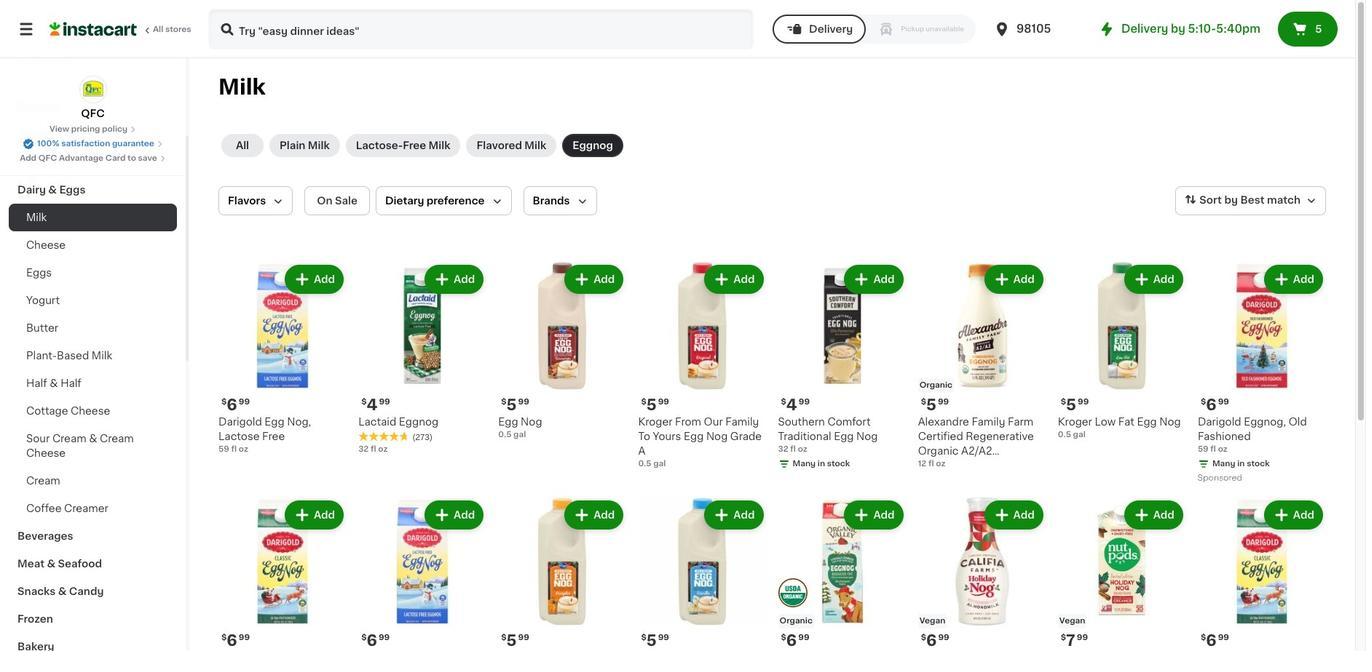 Task type: locate. For each thing, give the bounding box(es) containing it.
& inside half & half link
[[50, 379, 58, 389]]

0 horizontal spatial 0.5
[[498, 431, 511, 439]]

vegan inside "product" "group"
[[1059, 618, 1085, 626]]

organic up the 12 fl oz
[[918, 446, 959, 457]]

many up the sponsored badge image
[[1212, 460, 1235, 468]]

& inside sour cream & cream cheese
[[89, 434, 97, 444]]

lists
[[41, 50, 66, 60]]

1 4 from the left
[[367, 398, 377, 413]]

0 vertical spatial cheese
[[26, 240, 66, 250]]

4 for lactaid eggnog
[[367, 398, 377, 413]]

by inside 'field'
[[1224, 195, 1238, 205]]

1 32 from the left
[[358, 446, 369, 454]]

1 horizontal spatial stock
[[1247, 460, 1270, 468]]

0 vertical spatial all
[[153, 25, 163, 33]]

2 horizontal spatial 0.5
[[1058, 431, 1071, 439]]

1 vertical spatial qfc
[[38, 154, 57, 162]]

produce
[[17, 157, 62, 167]]

1 vertical spatial organic
[[918, 446, 959, 457]]

kroger inside kroger from our family to yours egg nog grade a 0.5 gal
[[638, 417, 672, 428]]

2 in from the left
[[1237, 460, 1245, 468]]

darigold inside darigold eggnog, old fashioned 59 fl oz
[[1198, 417, 1241, 428]]

frozen
[[17, 615, 53, 625]]

59
[[218, 446, 229, 454], [1198, 446, 1208, 454]]

cottage
[[26, 406, 68, 417]]

kroger left low
[[1058, 417, 1092, 428]]

nog inside the kroger low fat egg nog 0.5 gal
[[1159, 417, 1181, 428]]

by for sort
[[1224, 195, 1238, 205]]

add button
[[286, 267, 342, 293], [426, 267, 482, 293], [566, 267, 622, 293], [706, 267, 762, 293], [846, 267, 902, 293], [986, 267, 1042, 293], [1125, 267, 1182, 293], [1265, 267, 1322, 293], [286, 503, 342, 529], [426, 503, 482, 529], [566, 503, 622, 529], [706, 503, 762, 529], [846, 503, 902, 529], [986, 503, 1042, 529], [1125, 503, 1182, 529], [1265, 503, 1322, 529]]

0 horizontal spatial in
[[818, 460, 825, 468]]

2 $ 4 99 from the left
[[781, 398, 810, 413]]

2 vertical spatial eggnog
[[983, 461, 1023, 471]]

1 vertical spatial free
[[262, 432, 285, 442]]

1 59 from the left
[[218, 446, 229, 454]]

milk inside 'link'
[[525, 141, 546, 151]]

0 horizontal spatial free
[[262, 432, 285, 442]]

milk link
[[9, 204, 177, 232]]

0 horizontal spatial gal
[[513, 431, 526, 439]]

family inside kroger from our family to yours egg nog grade a 0.5 gal
[[725, 417, 759, 428]]

1 horizontal spatial in
[[1237, 460, 1245, 468]]

dairy & eggs link
[[9, 176, 177, 204]]

milk right flavored
[[525, 141, 546, 151]]

0 horizontal spatial by
[[1171, 23, 1185, 34]]

family up regenerative
[[972, 417, 1005, 428]]

$ 4 99
[[361, 398, 390, 413], [781, 398, 810, 413]]

by right sort
[[1224, 195, 1238, 205]]

None search field
[[208, 9, 754, 50]]

nog inside southern comfort traditional egg nog 32 fl oz
[[856, 432, 878, 442]]

many in stock up the sponsored badge image
[[1212, 460, 1270, 468]]

0 horizontal spatial 4
[[367, 398, 377, 413]]

1 vertical spatial by
[[1224, 195, 1238, 205]]

add
[[20, 154, 36, 162], [314, 275, 335, 285], [454, 275, 475, 285], [594, 275, 615, 285], [733, 275, 755, 285], [873, 275, 895, 285], [1013, 275, 1035, 285], [1153, 275, 1174, 285], [1293, 275, 1314, 285], [314, 511, 335, 521], [454, 511, 475, 521], [594, 511, 615, 521], [733, 511, 755, 521], [873, 511, 895, 521], [1013, 511, 1035, 521], [1153, 511, 1174, 521], [1293, 511, 1314, 521]]

1 family from the left
[[725, 417, 759, 428]]

eggs link
[[9, 259, 177, 287]]

2 4 from the left
[[786, 398, 797, 413]]

0 horizontal spatial delivery
[[809, 24, 853, 34]]

by
[[1171, 23, 1185, 34], [1224, 195, 1238, 205]]

0 vertical spatial free
[[403, 141, 426, 151]]

4 up "lactaid"
[[367, 398, 377, 413]]

1 horizontal spatial half
[[61, 379, 81, 389]]

0.5 inside the kroger low fat egg nog 0.5 gal
[[1058, 431, 1071, 439]]

fl inside darigold egg nog, lactose free 59 fl oz
[[231, 446, 237, 454]]

2 horizontal spatial gal
[[1073, 431, 1086, 439]]

$ 5 99
[[501, 398, 529, 413], [641, 398, 669, 413], [921, 398, 949, 413], [1061, 398, 1089, 413], [501, 634, 529, 649], [641, 634, 669, 649]]

half down plant-
[[26, 379, 47, 389]]

qfc link
[[79, 76, 107, 121]]

& left the candy
[[58, 587, 67, 597]]

darigold inside darigold egg nog, lactose free 59 fl oz
[[218, 417, 262, 428]]

1 vertical spatial all
[[236, 141, 249, 151]]

32 inside southern comfort traditional egg nog 32 fl oz
[[778, 446, 788, 454]]

cheese down sour
[[26, 449, 66, 459]]

kroger for 0.5
[[1058, 417, 1092, 428]]

0 horizontal spatial darigold
[[218, 417, 262, 428]]

1 vertical spatial eggnog
[[399, 417, 438, 428]]

cheese
[[26, 240, 66, 250], [71, 406, 110, 417], [26, 449, 66, 459]]

& for candy
[[58, 587, 67, 597]]

59 inside darigold egg nog, lactose free 59 fl oz
[[218, 446, 229, 454]]

delivery inside "button"
[[809, 24, 853, 34]]

12
[[918, 460, 926, 468]]

kroger up to
[[638, 417, 672, 428]]

oz down traditional
[[798, 446, 807, 454]]

fl down fashioned in the right of the page
[[1210, 446, 1216, 454]]

advantage
[[59, 154, 104, 162]]

98105 button
[[993, 9, 1081, 50]]

a
[[638, 446, 645, 457]]

plain milk
[[280, 141, 330, 151]]

family up grade
[[725, 417, 759, 428]]

nog inside egg nog 0.5 gal
[[521, 417, 542, 428]]

free up dietary
[[403, 141, 426, 151]]

vegan for 6
[[919, 618, 945, 626]]

59 down lactose
[[218, 446, 229, 454]]

2 half from the left
[[61, 379, 81, 389]]

eggnog up brands dropdown button
[[573, 141, 613, 151]]

add qfc advantage card to save
[[20, 154, 157, 162]]

stock for 6
[[1247, 460, 1270, 468]]

darigold up fashioned in the right of the page
[[1198, 417, 1241, 428]]

eggnog inside alexandre family farm certified regenerative organic a2/a2 homegrown eggnog
[[983, 461, 1023, 471]]

yogurt link
[[9, 287, 177, 315]]

6
[[227, 398, 237, 413], [1206, 398, 1216, 413], [227, 634, 237, 649], [367, 634, 377, 649], [786, 634, 797, 649], [926, 634, 937, 649], [1206, 634, 1216, 649]]

7
[[1066, 634, 1075, 649]]

1 kroger from the left
[[638, 417, 672, 428]]

snacks
[[17, 587, 56, 597]]

0 horizontal spatial family
[[725, 417, 759, 428]]

0 horizontal spatial many in stock
[[793, 460, 850, 468]]

nog
[[521, 417, 542, 428], [1159, 417, 1181, 428], [706, 432, 728, 442], [856, 432, 878, 442]]

& right dairy
[[48, 185, 57, 195]]

plant-based milk link
[[9, 342, 177, 370]]

1 horizontal spatial by
[[1224, 195, 1238, 205]]

eggnog up (273)
[[399, 417, 438, 428]]

1 horizontal spatial eggnog
[[573, 141, 613, 151]]

sort
[[1199, 195, 1222, 205]]

qfc up view pricing policy link
[[81, 108, 105, 119]]

fl inside darigold eggnog, old fashioned 59 fl oz
[[1210, 446, 1216, 454]]

1 horizontal spatial gal
[[653, 460, 666, 468]]

add button inside "product" "group"
[[1125, 503, 1182, 529]]

coffee creamer link
[[9, 495, 177, 523]]

0 vertical spatial eggnog
[[573, 141, 613, 151]]

0 horizontal spatial stock
[[827, 460, 850, 468]]

1 horizontal spatial all
[[236, 141, 249, 151]]

0.5 inside egg nog 0.5 gal
[[498, 431, 511, 439]]

nog,
[[287, 417, 311, 428]]

fl down lactose
[[231, 446, 237, 454]]

99 inside $ 7 99
[[1077, 634, 1088, 642]]

2 vertical spatial cheese
[[26, 449, 66, 459]]

& right meat
[[47, 559, 55, 569]]

2 vegan from the left
[[1059, 618, 1085, 626]]

0 horizontal spatial 32
[[358, 446, 369, 454]]

2 darigold from the left
[[1198, 417, 1241, 428]]

& inside meat & seafood link
[[47, 559, 55, 569]]

all left stores
[[153, 25, 163, 33]]

2 family from the left
[[972, 417, 1005, 428]]

2 vertical spatial organic
[[779, 618, 813, 626]]

qfc logo image
[[79, 76, 107, 103]]

& inside snacks & candy link
[[58, 587, 67, 597]]

service type group
[[773, 15, 976, 44]]

old
[[1289, 417, 1307, 428]]

oz down "lactaid"
[[378, 446, 388, 454]]

by left the 5:10-
[[1171, 23, 1185, 34]]

farm
[[1008, 417, 1033, 428]]

plant-
[[26, 351, 57, 361]]

$ 4 99 for lactaid eggnog
[[361, 398, 390, 413]]

milk right based
[[92, 351, 112, 361]]

all left the plain
[[236, 141, 249, 151]]

kroger from our family to yours egg nog grade a 0.5 gal
[[638, 417, 762, 468]]

cheese inside sour cream & cream cheese
[[26, 449, 66, 459]]

4 up the southern
[[786, 398, 797, 413]]

fl down "lactaid"
[[371, 446, 376, 454]]

sort by
[[1199, 195, 1238, 205]]

1 horizontal spatial 0.5
[[638, 460, 651, 468]]

lactose-free milk link
[[346, 134, 461, 157]]

0 vertical spatial eggs
[[59, 185, 86, 195]]

Search field
[[210, 10, 752, 48]]

1 horizontal spatial darigold
[[1198, 417, 1241, 428]]

eggs up yogurt
[[26, 268, 52, 278]]

kroger
[[638, 417, 672, 428], [1058, 417, 1092, 428]]

1 stock from the left
[[827, 460, 850, 468]]

in up the sponsored badge image
[[1237, 460, 1245, 468]]

dairy
[[17, 185, 46, 195]]

1 vertical spatial eggs
[[26, 268, 52, 278]]

0 horizontal spatial many
[[793, 460, 816, 468]]

1 horizontal spatial many in stock
[[1212, 460, 1270, 468]]

butter link
[[9, 315, 177, 342]]

organic up alexandre
[[919, 382, 952, 390]]

1 horizontal spatial many
[[1212, 460, 1235, 468]]

cream link
[[9, 467, 177, 495]]

kroger inside the kroger low fat egg nog 0.5 gal
[[1058, 417, 1092, 428]]

free inside darigold egg nog, lactose free 59 fl oz
[[262, 432, 285, 442]]

stock down southern comfort traditional egg nog 32 fl oz
[[827, 460, 850, 468]]

gal inside egg nog 0.5 gal
[[513, 431, 526, 439]]

1 horizontal spatial eggs
[[59, 185, 86, 195]]

on sale button
[[305, 186, 370, 216]]

59 down fashioned in the right of the page
[[1198, 446, 1208, 454]]

vegan for 7
[[1059, 618, 1085, 626]]

& for eggs
[[48, 185, 57, 195]]

& inside dairy & eggs link
[[48, 185, 57, 195]]

qfc down 100%
[[38, 154, 57, 162]]

southern comfort traditional egg nog 32 fl oz
[[778, 417, 878, 454]]

flavored milk link
[[466, 134, 556, 157]]

in down southern comfort traditional egg nog 32 fl oz
[[818, 460, 825, 468]]

half down plant-based milk
[[61, 379, 81, 389]]

oz
[[239, 446, 248, 454], [378, 446, 388, 454], [798, 446, 807, 454], [1218, 446, 1227, 454], [936, 460, 945, 468]]

fl inside southern comfort traditional egg nog 32 fl oz
[[790, 446, 796, 454]]

butter
[[26, 323, 58, 333]]

fl down traditional
[[790, 446, 796, 454]]

32 down "lactaid"
[[358, 446, 369, 454]]

cheese down milk "link"
[[26, 240, 66, 250]]

brands button
[[523, 186, 597, 216]]

2 32 from the left
[[778, 446, 788, 454]]

2 kroger from the left
[[1058, 417, 1092, 428]]

1 horizontal spatial delivery
[[1121, 23, 1168, 34]]

cream down cottage cheese
[[52, 434, 86, 444]]

delivery for delivery
[[809, 24, 853, 34]]

1 horizontal spatial vegan
[[1059, 618, 1085, 626]]

2 many in stock from the left
[[1212, 460, 1270, 468]]

by for delivery
[[1171, 23, 1185, 34]]

many down traditional
[[793, 460, 816, 468]]

1 horizontal spatial $ 4 99
[[781, 398, 810, 413]]

2 many from the left
[[1212, 460, 1235, 468]]

1 horizontal spatial 32
[[778, 446, 788, 454]]

Best match Sort by field
[[1175, 186, 1326, 216]]

oz inside southern comfort traditional egg nog 32 fl oz
[[798, 446, 807, 454]]

oz down fashioned in the right of the page
[[1218, 446, 1227, 454]]

0 horizontal spatial half
[[26, 379, 47, 389]]

1 horizontal spatial qfc
[[81, 108, 105, 119]]

0 horizontal spatial all
[[153, 25, 163, 33]]

delivery for delivery by 5:10-5:40pm
[[1121, 23, 1168, 34]]

2 stock from the left
[[1247, 460, 1270, 468]]

many in stock
[[793, 460, 850, 468], [1212, 460, 1270, 468]]

1 in from the left
[[818, 460, 825, 468]]

eggnog down regenerative
[[983, 461, 1023, 471]]

in
[[818, 460, 825, 468], [1237, 460, 1245, 468]]

half & half
[[26, 379, 81, 389]]

$ 4 99 up the southern
[[781, 398, 810, 413]]

0 horizontal spatial vegan
[[919, 618, 945, 626]]

1 horizontal spatial 59
[[1198, 446, 1208, 454]]

&
[[48, 185, 57, 195], [50, 379, 58, 389], [89, 434, 97, 444], [47, 559, 55, 569], [58, 587, 67, 597]]

many in stock down southern comfort traditional egg nog 32 fl oz
[[793, 460, 850, 468]]

certified
[[918, 432, 963, 442]]

& down cottage cheese link on the bottom of page
[[89, 434, 97, 444]]

0 horizontal spatial eggs
[[26, 268, 52, 278]]

1 horizontal spatial kroger
[[1058, 417, 1092, 428]]

& up cottage
[[50, 379, 58, 389]]

2 59 from the left
[[1198, 446, 1208, 454]]

meat & seafood
[[17, 559, 102, 569]]

0 vertical spatial by
[[1171, 23, 1185, 34]]

stores
[[165, 25, 191, 33]]

stock down darigold eggnog, old fashioned 59 fl oz
[[1247, 460, 1270, 468]]

oz down lactose
[[239, 446, 248, 454]]

milk
[[218, 76, 266, 98], [308, 141, 330, 151], [429, 141, 450, 151], [525, 141, 546, 151], [26, 213, 47, 223], [92, 351, 112, 361]]

frozen link
[[9, 606, 177, 633]]

organic down item badge image
[[779, 618, 813, 626]]

1 many in stock from the left
[[793, 460, 850, 468]]

instacart logo image
[[50, 20, 137, 38]]

flavors
[[228, 196, 266, 206]]

add qfc advantage card to save link
[[20, 153, 166, 165]]

0 horizontal spatial 59
[[218, 446, 229, 454]]

4
[[367, 398, 377, 413], [786, 398, 797, 413]]

cheese down half & half link
[[71, 406, 110, 417]]

1 $ 4 99 from the left
[[361, 398, 390, 413]]

fashioned
[[1198, 432, 1251, 442]]

product group
[[218, 262, 347, 456], [358, 262, 487, 456], [498, 262, 626, 441], [638, 262, 766, 470], [778, 262, 906, 473], [918, 262, 1046, 471], [1058, 262, 1186, 441], [1198, 262, 1326, 486], [218, 498, 347, 652], [358, 498, 487, 652], [498, 498, 626, 652], [638, 498, 766, 652], [778, 498, 906, 652], [918, 498, 1046, 652], [1058, 498, 1186, 652], [1198, 498, 1326, 652]]

satisfaction
[[61, 140, 110, 148]]

1 horizontal spatial 4
[[786, 398, 797, 413]]

1 vegan from the left
[[919, 618, 945, 626]]

free right lactose
[[262, 432, 285, 442]]

0 horizontal spatial kroger
[[638, 417, 672, 428]]

1 horizontal spatial family
[[972, 417, 1005, 428]]

card
[[105, 154, 126, 162]]

1 darigold from the left
[[218, 417, 262, 428]]

eggs down "advantage"
[[59, 185, 86, 195]]

100% satisfaction guarantee
[[37, 140, 154, 148]]

save
[[138, 154, 157, 162]]

fl
[[231, 446, 237, 454], [371, 446, 376, 454], [790, 446, 796, 454], [1210, 446, 1216, 454], [928, 460, 934, 468]]

all
[[153, 25, 163, 33], [236, 141, 249, 151]]

match
[[1267, 195, 1300, 205]]

eggs inside dairy & eggs link
[[59, 185, 86, 195]]

0 horizontal spatial $ 4 99
[[361, 398, 390, 413]]

darigold up lactose
[[218, 417, 262, 428]]

egg inside the kroger low fat egg nog 0.5 gal
[[1137, 417, 1157, 428]]

lactose-
[[356, 141, 403, 151]]

1 many from the left
[[793, 460, 816, 468]]

2 horizontal spatial eggnog
[[983, 461, 1023, 471]]

many for 6
[[1212, 460, 1235, 468]]

eggnog
[[573, 141, 613, 151], [399, 417, 438, 428], [983, 461, 1023, 471]]

$ 4 99 up "lactaid"
[[361, 398, 390, 413]]

comfort
[[828, 417, 871, 428]]

32 down traditional
[[778, 446, 788, 454]]



Task type: describe. For each thing, give the bounding box(es) containing it.
coffee creamer
[[26, 504, 108, 514]]

eggs inside eggs link
[[26, 268, 52, 278]]

$ 5 99 for egg nog
[[501, 398, 529, 413]]

$ 7 99
[[1061, 634, 1088, 649]]

delivery by 5:10-5:40pm link
[[1098, 20, 1260, 38]]

gal inside the kroger low fat egg nog 0.5 gal
[[1073, 431, 1086, 439]]

dietary
[[385, 196, 424, 206]]

to
[[638, 432, 650, 442]]

snacks & candy
[[17, 587, 104, 597]]

pricing
[[71, 125, 100, 133]]

many for 4
[[793, 460, 816, 468]]

fl right 12
[[928, 460, 934, 468]]

lactaid eggnog
[[358, 417, 438, 428]]

4 for southern comfort traditional egg nog
[[786, 398, 797, 413]]

eggnog link
[[562, 134, 623, 157]]

$ 5 99 for kroger low fat egg nog
[[1061, 398, 1089, 413]]

brands
[[533, 196, 570, 206]]

5:10-
[[1188, 23, 1216, 34]]

yogurt
[[26, 296, 60, 306]]

32 fl oz
[[358, 446, 388, 454]]

darigold for fashioned
[[1198, 417, 1241, 428]]

12 fl oz
[[918, 460, 945, 468]]

in for 6
[[1237, 460, 1245, 468]]

darigold eggnog, old fashioned 59 fl oz
[[1198, 417, 1307, 454]]

stock for 4
[[827, 460, 850, 468]]

thanksgiving
[[17, 130, 87, 140]]

0.5 inside kroger from our family to yours egg nog grade a 0.5 gal
[[638, 460, 651, 468]]

$ 5 99 for kroger from our family to yours egg nog grade a
[[641, 398, 669, 413]]

egg inside kroger from our family to yours egg nog grade a 0.5 gal
[[684, 432, 704, 442]]

0 vertical spatial qfc
[[81, 108, 105, 119]]

on sale
[[317, 196, 358, 206]]

preference
[[427, 196, 485, 206]]

homegrown
[[918, 461, 981, 471]]

a2/a2
[[961, 446, 992, 457]]

0 vertical spatial organic
[[919, 382, 952, 390]]

item badge image
[[778, 579, 807, 608]]

eggnog,
[[1244, 417, 1286, 428]]

cottage cheese link
[[9, 398, 177, 425]]

beverages
[[17, 532, 73, 542]]

1 vertical spatial cheese
[[71, 406, 110, 417]]

cottage cheese
[[26, 406, 110, 417]]

grade
[[730, 432, 762, 442]]

fat
[[1118, 417, 1134, 428]]

cream up coffee
[[26, 476, 60, 486]]

southern
[[778, 417, 825, 428]]

product group containing 7
[[1058, 498, 1186, 652]]

all link
[[221, 134, 264, 157]]

sour
[[26, 434, 50, 444]]

our
[[704, 417, 723, 428]]

in for 4
[[818, 460, 825, 468]]

milk up all link
[[218, 76, 266, 98]]

100%
[[37, 140, 59, 148]]

59 inside darigold eggnog, old fashioned 59 fl oz
[[1198, 446, 1208, 454]]

5 button
[[1278, 12, 1338, 47]]

milk right the plain
[[308, 141, 330, 151]]

plain
[[280, 141, 305, 151]]

5 inside button
[[1315, 24, 1322, 34]]

recipes
[[17, 102, 60, 112]]

sale
[[335, 196, 358, 206]]

(273)
[[412, 434, 433, 442]]

5:40pm
[[1216, 23, 1260, 34]]

creamer
[[64, 504, 108, 514]]

cream down cottage cheese link on the bottom of page
[[100, 434, 134, 444]]

low
[[1095, 417, 1116, 428]]

organic inside alexandre family farm certified regenerative organic a2/a2 homegrown eggnog
[[918, 446, 959, 457]]

kroger low fat egg nog 0.5 gal
[[1058, 417, 1181, 439]]

all stores
[[153, 25, 191, 33]]

regenerative
[[966, 432, 1034, 442]]

many in stock for 6
[[1212, 460, 1270, 468]]

kroger for yours
[[638, 417, 672, 428]]

lists link
[[9, 41, 177, 70]]

100% satisfaction guarantee button
[[23, 135, 163, 150]]

98105
[[1017, 23, 1051, 34]]

meat & seafood link
[[9, 550, 177, 578]]

oz right 12
[[936, 460, 945, 468]]

dairy & eggs
[[17, 185, 86, 195]]

flavored milk
[[477, 141, 546, 151]]

nog inside kroger from our family to yours egg nog grade a 0.5 gal
[[706, 432, 728, 442]]

oz inside darigold eggnog, old fashioned 59 fl oz
[[1218, 446, 1227, 454]]

dietary preference
[[385, 196, 485, 206]]

all for all stores
[[153, 25, 163, 33]]

milk up dietary preference dropdown button
[[429, 141, 450, 151]]

darigold for lactose
[[218, 417, 262, 428]]

sour cream & cream cheese
[[26, 434, 134, 459]]

$ 4 99 for southern comfort traditional egg nog
[[781, 398, 810, 413]]

view pricing policy
[[49, 125, 128, 133]]

on
[[317, 196, 332, 206]]

plain milk link
[[269, 134, 340, 157]]

plant-based milk
[[26, 351, 112, 361]]

snacks & candy link
[[9, 578, 177, 606]]

milk down dairy
[[26, 213, 47, 223]]

egg inside egg nog 0.5 gal
[[498, 417, 518, 428]]

dietary preference button
[[376, 186, 512, 216]]

& for seafood
[[47, 559, 55, 569]]

egg inside southern comfort traditional egg nog 32 fl oz
[[834, 432, 854, 442]]

lactose-free milk
[[356, 141, 450, 151]]

& for half
[[50, 379, 58, 389]]

all for all
[[236, 141, 249, 151]]

gal inside kroger from our family to yours egg nog grade a 0.5 gal
[[653, 460, 666, 468]]

from
[[675, 417, 701, 428]]

best
[[1240, 195, 1264, 205]]

flavors button
[[218, 186, 293, 216]]

guarantee
[[112, 140, 154, 148]]

thanksgiving link
[[9, 121, 177, 149]]

sponsored badge image
[[1198, 474, 1242, 483]]

0 horizontal spatial qfc
[[38, 154, 57, 162]]

alexandre family farm certified regenerative organic a2/a2 homegrown eggnog
[[918, 417, 1034, 471]]

view
[[49, 125, 69, 133]]

1 horizontal spatial free
[[403, 141, 426, 151]]

view pricing policy link
[[49, 124, 136, 135]]

oz inside darigold egg nog, lactose free 59 fl oz
[[239, 446, 248, 454]]

policy
[[102, 125, 128, 133]]

alexandre
[[918, 417, 969, 428]]

egg inside darigold egg nog, lactose free 59 fl oz
[[265, 417, 284, 428]]

0 horizontal spatial eggnog
[[399, 417, 438, 428]]

lactaid
[[358, 417, 396, 428]]

recipes link
[[9, 93, 177, 121]]

$ 5 99 for alexandre family farm certified regenerative organic a2/a2 homegrown eggnog
[[921, 398, 949, 413]]

meat
[[17, 559, 44, 569]]

beverages link
[[9, 523, 177, 550]]

traditional
[[778, 432, 831, 442]]

1 half from the left
[[26, 379, 47, 389]]

all stores link
[[50, 9, 192, 50]]

$ inside $ 7 99
[[1061, 634, 1066, 642]]

many in stock for 4
[[793, 460, 850, 468]]

family inside alexandre family farm certified regenerative organic a2/a2 homegrown eggnog
[[972, 417, 1005, 428]]



Task type: vqa. For each thing, say whether or not it's contained in the screenshot.
5:10-
yes



